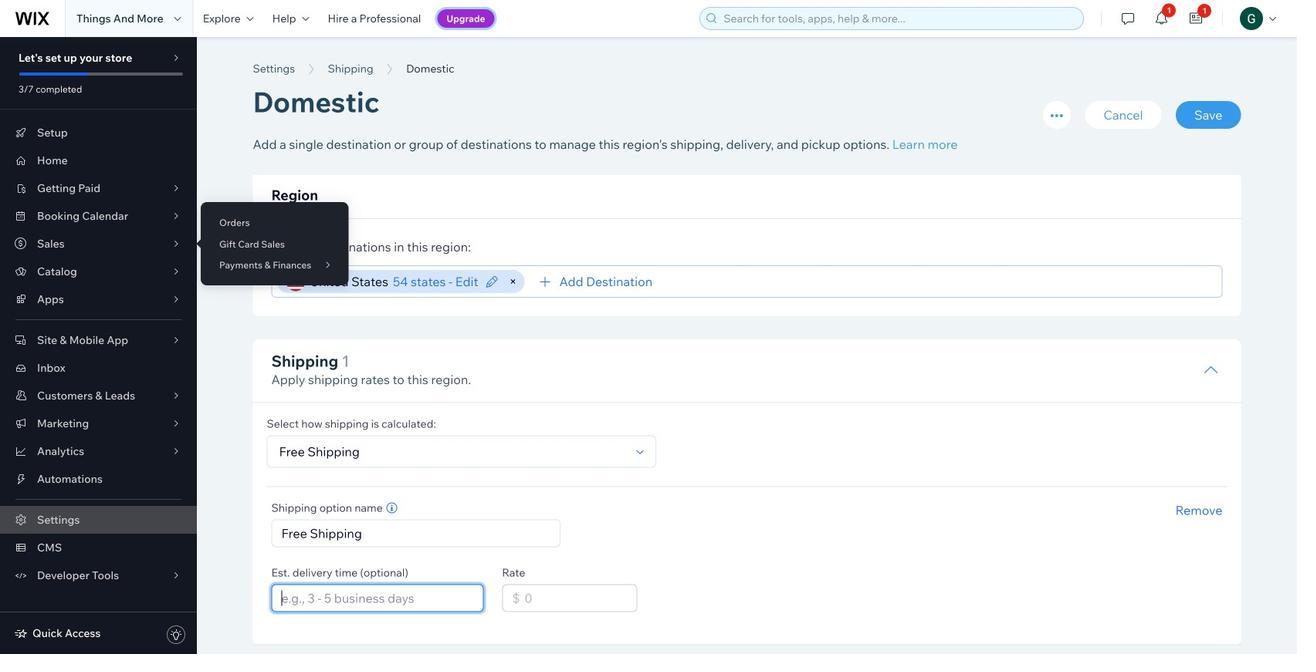 Task type: locate. For each thing, give the bounding box(es) containing it.
0 field
[[520, 586, 632, 612]]

e.g., 3 - 5 business days field
[[277, 586, 478, 612]]

e.g., Standard Shipping field
[[277, 521, 555, 547]]

None field
[[657, 266, 1215, 297], [275, 437, 629, 468], [657, 266, 1215, 297], [275, 437, 629, 468]]



Task type: describe. For each thing, give the bounding box(es) containing it.
sidebar element
[[0, 37, 197, 655]]

Search for tools, apps, help & more... field
[[719, 8, 1079, 29]]

arrow up outline image
[[1204, 363, 1219, 379]]



Task type: vqa. For each thing, say whether or not it's contained in the screenshot.
left 1/6
no



